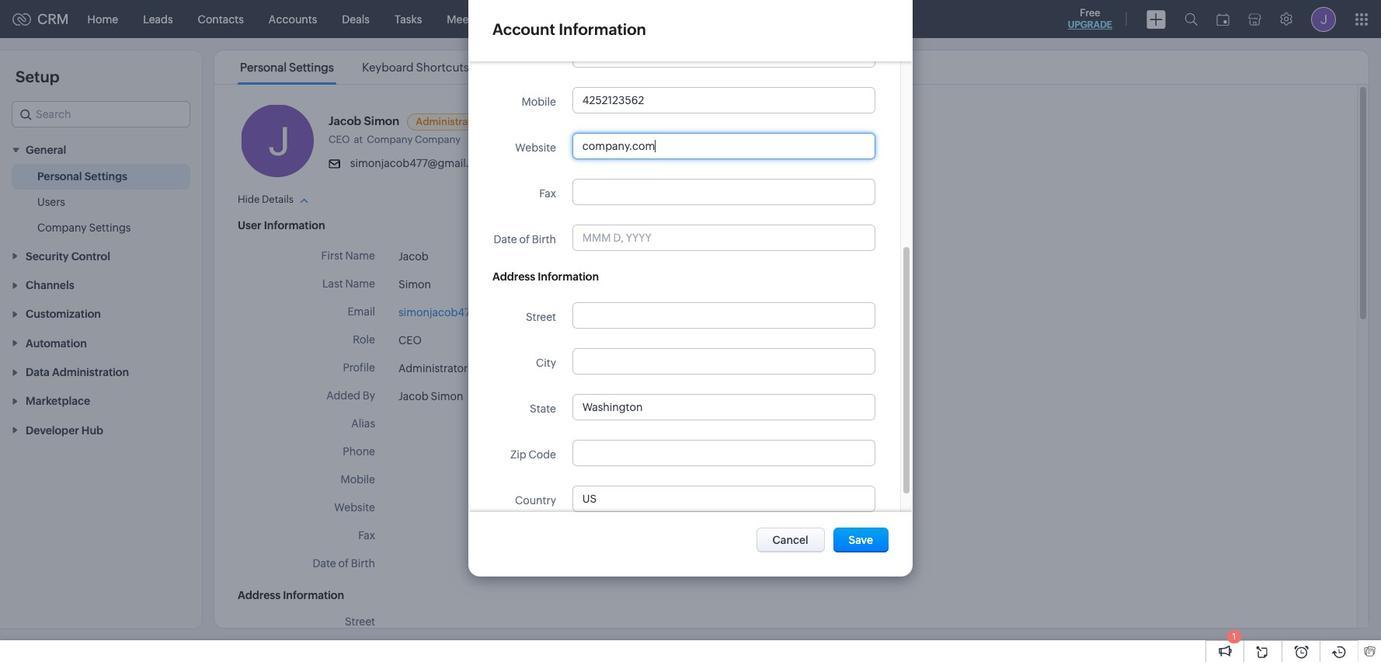 Task type: locate. For each thing, give the bounding box(es) containing it.
administrator for jacob simon
[[416, 116, 482, 127]]

simonjacob477@gmail.com
[[350, 157, 492, 169], [399, 306, 540, 319]]

zip
[[511, 448, 527, 461]]

1 vertical spatial jacob simon
[[399, 390, 464, 403]]

0 horizontal spatial personal
[[37, 170, 82, 183]]

1 vertical spatial ceo
[[399, 334, 422, 347]]

at
[[354, 134, 363, 145]]

1 horizontal spatial personal
[[240, 61, 287, 74]]

ceo right role
[[399, 334, 422, 347]]

profile
[[343, 361, 375, 374]]

ceo left the at
[[329, 134, 350, 145]]

name for last name
[[345, 277, 375, 290]]

role
[[353, 333, 375, 346]]

account information
[[493, 20, 646, 38]]

reports link
[[556, 0, 620, 38]]

1 horizontal spatial of
[[520, 233, 530, 246]]

1 horizontal spatial personal settings link
[[238, 61, 336, 74]]

mobile
[[522, 96, 556, 108], [341, 473, 375, 486]]

1 vertical spatial personal settings
[[37, 170, 127, 183]]

0 vertical spatial street
[[526, 311, 556, 323]]

information
[[559, 20, 646, 38], [264, 219, 325, 232], [538, 270, 599, 283], [283, 589, 344, 602]]

1 horizontal spatial birth
[[532, 233, 556, 246]]

1 horizontal spatial mobile
[[522, 96, 556, 108]]

company settings
[[37, 222, 131, 234]]

general button
[[0, 135, 202, 164]]

company right the at
[[367, 134, 413, 145]]

accounts link
[[256, 0, 330, 38]]

27
[[498, 392, 508, 403]]

jacob simon up the at
[[329, 114, 400, 127]]

phone down alias
[[343, 445, 375, 458]]

hide details link
[[238, 194, 309, 205]]

date of birth
[[494, 233, 556, 246], [313, 557, 375, 570]]

1 vertical spatial personal
[[37, 170, 82, 183]]

1 vertical spatial birth
[[351, 557, 375, 570]]

personal settings link for users link on the top left
[[37, 169, 127, 184]]

street
[[526, 311, 556, 323], [345, 616, 375, 628]]

leads link
[[131, 0, 185, 38]]

0 vertical spatial personal settings link
[[238, 61, 336, 74]]

personal settings link inside list
[[238, 61, 336, 74]]

administrator
[[416, 116, 482, 127], [399, 362, 468, 375]]

birth
[[532, 233, 556, 246], [351, 557, 375, 570]]

fax
[[539, 187, 556, 200], [358, 529, 375, 542]]

0 vertical spatial jacob simon
[[329, 114, 400, 127]]

simon up ceo at company company
[[364, 114, 400, 127]]

1 vertical spatial simonjacob477@gmail.com
[[399, 306, 540, 319]]

cancel button
[[757, 527, 825, 552]]

jacob simon for administrator
[[329, 114, 400, 127]]

ceo
[[329, 134, 350, 145], [399, 334, 422, 347]]

0 vertical spatial address information
[[493, 270, 599, 283]]

address
[[493, 270, 536, 283], [238, 589, 281, 602]]

jacob
[[329, 114, 362, 127], [399, 250, 429, 263], [399, 390, 429, 403]]

by
[[363, 389, 375, 402]]

2 vertical spatial jacob
[[399, 390, 429, 403]]

users
[[37, 196, 65, 209]]

1 horizontal spatial ceo
[[399, 334, 422, 347]]

personal settings link for keyboard shortcuts link
[[238, 61, 336, 74]]

0 vertical spatial administrator
[[416, 116, 482, 127]]

address information
[[493, 270, 599, 283], [238, 589, 344, 602]]

mobile down account
[[522, 96, 556, 108]]

0 horizontal spatial personal settings link
[[37, 169, 127, 184]]

general
[[26, 144, 66, 156]]

2 vertical spatial simon
[[431, 390, 464, 403]]

administrator up company company link
[[416, 116, 482, 127]]

date
[[494, 233, 517, 246], [313, 557, 336, 570]]

personal settings
[[240, 61, 334, 74], [37, 170, 127, 183]]

1 horizontal spatial address information
[[493, 270, 599, 283]]

jacob simon left the mon,
[[399, 390, 464, 403]]

phone down account
[[524, 50, 556, 62]]

tasks
[[395, 13, 422, 25]]

1 horizontal spatial fax
[[539, 187, 556, 200]]

1 name from the top
[[345, 249, 375, 262]]

1 vertical spatial personal settings link
[[37, 169, 127, 184]]

added
[[327, 389, 361, 402]]

0 horizontal spatial website
[[334, 501, 375, 514]]

hide
[[238, 194, 260, 205]]

logo image
[[12, 13, 31, 25]]

None text field
[[573, 134, 875, 159], [573, 180, 875, 204], [573, 303, 875, 328], [573, 441, 875, 466], [573, 134, 875, 159], [573, 180, 875, 204], [573, 303, 875, 328], [573, 441, 875, 466]]

1 vertical spatial fax
[[358, 529, 375, 542]]

free
[[1080, 7, 1101, 19]]

0 vertical spatial simonjacob477@gmail.com
[[350, 157, 492, 169]]

0 vertical spatial personal settings
[[240, 61, 334, 74]]

1 vertical spatial settings
[[84, 170, 127, 183]]

1 vertical spatial street
[[345, 616, 375, 628]]

tasks link
[[382, 0, 435, 38]]

jacob right by
[[399, 390, 429, 403]]

1 vertical spatial address information
[[238, 589, 344, 602]]

campaigns
[[633, 13, 691, 25]]

0 horizontal spatial phone
[[343, 445, 375, 458]]

cancel
[[773, 534, 809, 546]]

jacob simon
[[329, 114, 400, 127], [399, 390, 464, 403]]

website
[[515, 141, 556, 154], [334, 501, 375, 514]]

0 horizontal spatial date of birth
[[313, 557, 375, 570]]

pm
[[578, 392, 592, 403]]

company
[[367, 134, 413, 145], [415, 134, 461, 145], [37, 222, 87, 234]]

crm link
[[12, 11, 69, 27]]

mon,
[[474, 392, 496, 403]]

0 vertical spatial date of birth
[[494, 233, 556, 246]]

personal settings down accounts
[[240, 61, 334, 74]]

0 horizontal spatial address information
[[238, 589, 344, 602]]

1 vertical spatial name
[[345, 277, 375, 290]]

personal settings link inside 'general' region
[[37, 169, 127, 184]]

meetings link
[[435, 0, 507, 38]]

2 name from the top
[[345, 277, 375, 290]]

jacob right first name
[[399, 250, 429, 263]]

personal settings link
[[238, 61, 336, 74], [37, 169, 127, 184]]

1 vertical spatial date of birth
[[313, 557, 375, 570]]

administrator for profile
[[399, 362, 468, 375]]

nov
[[510, 392, 527, 403]]

simon
[[364, 114, 400, 127], [399, 278, 431, 291], [431, 390, 464, 403]]

campaigns link
[[620, 0, 703, 38]]

0 horizontal spatial mobile
[[341, 473, 375, 486]]

simon left the mon,
[[431, 390, 464, 403]]

0 vertical spatial name
[[345, 249, 375, 262]]

None text field
[[573, 88, 875, 113], [573, 349, 875, 374], [573, 395, 875, 420], [573, 487, 875, 511], [573, 88, 875, 113], [573, 349, 875, 374], [573, 395, 875, 420], [573, 487, 875, 511]]

company down 'users'
[[37, 222, 87, 234]]

personal settings link down accounts
[[238, 61, 336, 74]]

0 vertical spatial date
[[494, 233, 517, 246]]

1 vertical spatial of
[[339, 557, 349, 570]]

mobile down alias
[[341, 473, 375, 486]]

personal settings link down general dropdown button
[[37, 169, 127, 184]]

1 horizontal spatial personal settings
[[240, 61, 334, 74]]

calendar image
[[1217, 13, 1230, 25]]

1 horizontal spatial date
[[494, 233, 517, 246]]

1 horizontal spatial website
[[515, 141, 556, 154]]

jacob up the at
[[329, 114, 362, 127]]

0 horizontal spatial address
[[238, 589, 281, 602]]

2 vertical spatial settings
[[89, 222, 131, 234]]

1 horizontal spatial address
[[493, 270, 536, 283]]

settings
[[289, 61, 334, 74], [84, 170, 127, 183], [89, 222, 131, 234]]

0 horizontal spatial company
[[37, 222, 87, 234]]

ceo at company company
[[329, 134, 461, 145]]

0 vertical spatial personal
[[240, 61, 287, 74]]

personal inside 'general' region
[[37, 170, 82, 183]]

12:54
[[553, 392, 576, 403]]

save button
[[834, 527, 889, 552]]

1 vertical spatial administrator
[[399, 362, 468, 375]]

name
[[345, 249, 375, 262], [345, 277, 375, 290]]

0 vertical spatial ceo
[[329, 134, 350, 145]]

simon up simonjacob477@gmail.com link
[[399, 278, 431, 291]]

0 vertical spatial simon
[[364, 114, 400, 127]]

1 vertical spatial address
[[238, 589, 281, 602]]

zip code
[[511, 448, 556, 461]]

personal settings down general dropdown button
[[37, 170, 127, 183]]

general region
[[0, 164, 202, 241]]

administrator down simonjacob477@gmail.com link
[[399, 362, 468, 375]]

jacob for mon, 27 nov 2023 12:54 pm
[[399, 390, 429, 403]]

0 horizontal spatial birth
[[351, 557, 375, 570]]

0 vertical spatial jacob
[[329, 114, 362, 127]]

0 horizontal spatial date
[[313, 557, 336, 570]]

name right the last
[[345, 277, 375, 290]]

0 horizontal spatial personal settings
[[37, 170, 127, 183]]

1 horizontal spatial company
[[367, 134, 413, 145]]

added by
[[327, 389, 375, 402]]

personal up users link on the top left
[[37, 170, 82, 183]]

of
[[520, 233, 530, 246], [339, 557, 349, 570]]

0 vertical spatial phone
[[524, 50, 556, 62]]

phone
[[524, 50, 556, 62], [343, 445, 375, 458]]

personal
[[240, 61, 287, 74], [37, 170, 82, 183]]

0 horizontal spatial ceo
[[329, 134, 350, 145]]

home link
[[75, 0, 131, 38]]

company inside 'general' region
[[37, 222, 87, 234]]

name right first
[[345, 249, 375, 262]]

personal down "accounts" link
[[240, 61, 287, 74]]

company down shortcuts
[[415, 134, 461, 145]]

list
[[226, 51, 483, 84]]

calls
[[519, 13, 543, 25]]



Task type: describe. For each thing, give the bounding box(es) containing it.
1
[[1233, 632, 1237, 641]]

account
[[493, 20, 556, 38]]

1 vertical spatial date
[[313, 557, 336, 570]]

simon for mon, 27 nov 2023 12:54 pm
[[431, 390, 464, 403]]

company company link
[[367, 134, 465, 145]]

first name
[[321, 249, 375, 262]]

jacob for administrator
[[329, 114, 362, 127]]

1 vertical spatial simon
[[399, 278, 431, 291]]

last name
[[323, 277, 375, 290]]

home
[[88, 13, 118, 25]]

alias
[[352, 417, 375, 430]]

city
[[536, 357, 556, 369]]

1 vertical spatial jacob
[[399, 250, 429, 263]]

0 horizontal spatial of
[[339, 557, 349, 570]]

state
[[530, 403, 556, 415]]

1 horizontal spatial date of birth
[[494, 233, 556, 246]]

upgrade
[[1068, 19, 1113, 30]]

keyboard
[[362, 61, 414, 74]]

0 vertical spatial birth
[[532, 233, 556, 246]]

0 vertical spatial website
[[515, 141, 556, 154]]

MMM D, YYYY text field
[[573, 225, 875, 250]]

2023
[[529, 392, 551, 403]]

save
[[849, 534, 874, 546]]

deals link
[[330, 0, 382, 38]]

last
[[323, 277, 343, 290]]

1 vertical spatial phone
[[343, 445, 375, 458]]

simon for administrator
[[364, 114, 400, 127]]

hide details
[[238, 194, 294, 205]]

user
[[238, 219, 262, 232]]

ceo for ceo
[[399, 334, 422, 347]]

email
[[348, 305, 375, 318]]

crm
[[37, 11, 69, 27]]

leads
[[143, 13, 173, 25]]

meetings
[[447, 13, 494, 25]]

0 vertical spatial mobile
[[522, 96, 556, 108]]

contacts
[[198, 13, 244, 25]]

search element
[[1176, 0, 1208, 38]]

name for first name
[[345, 249, 375, 262]]

jacob simon for mon, 27 nov 2023 12:54 pm
[[399, 390, 464, 403]]

profile image
[[1312, 7, 1337, 31]]

shortcuts
[[416, 61, 469, 74]]

deals
[[342, 13, 370, 25]]

search image
[[1185, 12, 1198, 26]]

user information
[[238, 219, 325, 232]]

1 horizontal spatial street
[[526, 311, 556, 323]]

2 horizontal spatial company
[[415, 134, 461, 145]]

details
[[262, 194, 294, 205]]

company settings link
[[37, 220, 131, 236]]

contacts link
[[185, 0, 256, 38]]

code
[[529, 448, 556, 461]]

calls link
[[507, 0, 556, 38]]

0 horizontal spatial street
[[345, 616, 375, 628]]

0 vertical spatial settings
[[289, 61, 334, 74]]

list containing personal settings
[[226, 51, 483, 84]]

0 vertical spatial of
[[520, 233, 530, 246]]

0 horizontal spatial fax
[[358, 529, 375, 542]]

keyboard shortcuts link
[[360, 61, 472, 74]]

1 horizontal spatial phone
[[524, 50, 556, 62]]

1 vertical spatial website
[[334, 501, 375, 514]]

ceo for ceo at company company
[[329, 134, 350, 145]]

0 vertical spatial fax
[[539, 187, 556, 200]]

0 vertical spatial address
[[493, 270, 536, 283]]

mon, 27 nov 2023 12:54 pm
[[474, 392, 592, 403]]

1 vertical spatial mobile
[[341, 473, 375, 486]]

personal settings inside 'general' region
[[37, 170, 127, 183]]

accounts
[[269, 13, 317, 25]]

country
[[515, 494, 556, 507]]

setup
[[16, 68, 59, 85]]

users link
[[37, 195, 65, 210]]

simonjacob477@gmail.com link
[[399, 306, 540, 319]]

keyboard shortcuts
[[362, 61, 469, 74]]

free upgrade
[[1068, 7, 1113, 30]]

profile element
[[1303, 0, 1346, 38]]

reports
[[568, 13, 608, 25]]

first
[[321, 249, 343, 262]]



Task type: vqa. For each thing, say whether or not it's contained in the screenshot.


